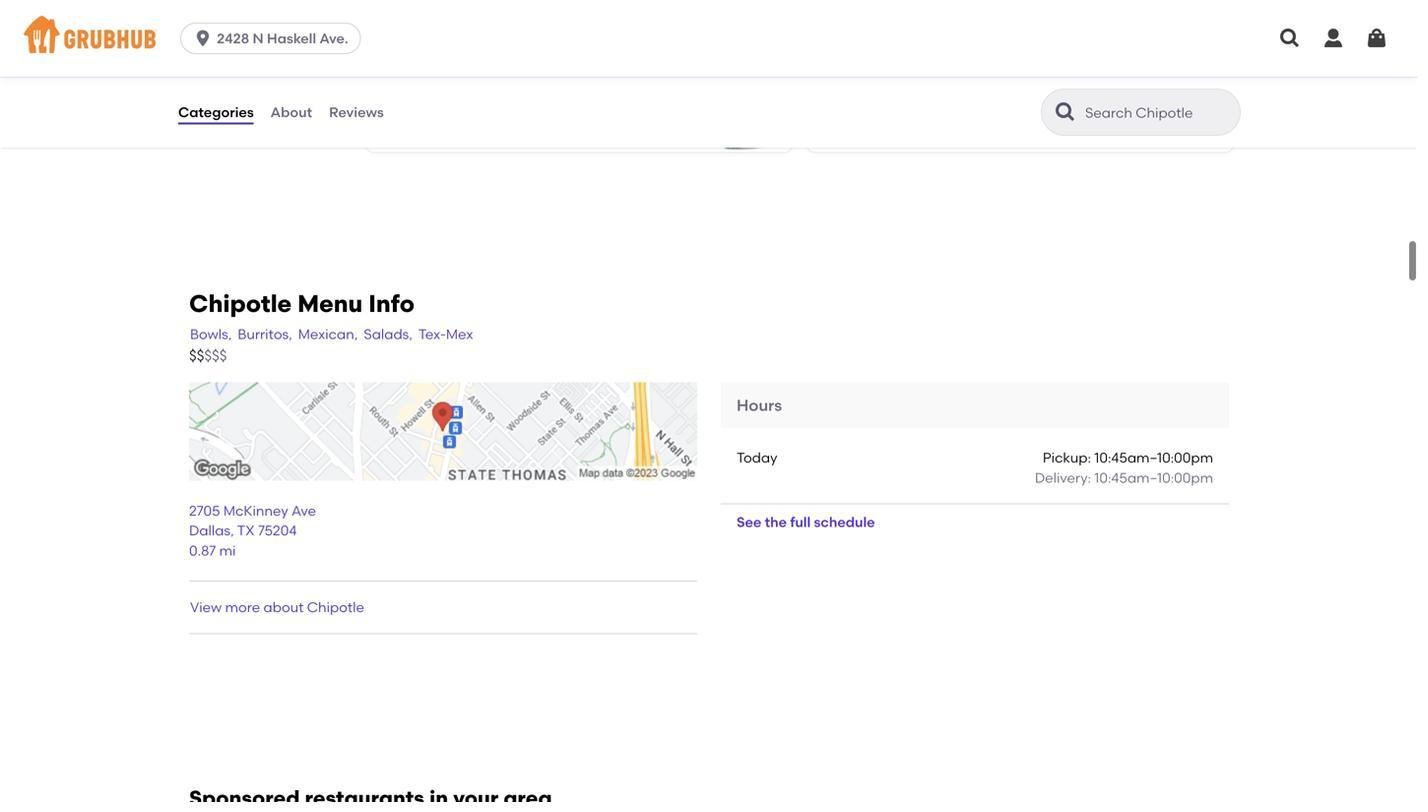 Task type: locate. For each thing, give the bounding box(es) containing it.
main navigation navigation
[[0, 0, 1418, 77]]

topo chico mineral water image
[[644, 24, 792, 152]]

1 10:45am–10:00pm from the top
[[1094, 450, 1213, 466]]

haskell
[[267, 30, 316, 47]]

2705
[[189, 503, 220, 519]]

10:45am–10:00pm
[[1094, 450, 1213, 466], [1094, 470, 1213, 486]]

chipotle
[[189, 289, 292, 318], [307, 599, 364, 616]]

view more about chipotle
[[190, 599, 364, 616]]

mex
[[446, 326, 473, 343]]

delivery:
[[1035, 470, 1091, 486]]

Search Chipotle search field
[[1083, 103, 1234, 122]]

ave.
[[319, 30, 348, 47]]

schedule
[[814, 514, 875, 531]]

1 vertical spatial chipotle
[[307, 599, 364, 616]]

0 horizontal spatial svg image
[[1278, 27, 1302, 50]]

svg image
[[193, 29, 213, 48]]

1 horizontal spatial svg image
[[1322, 27, 1345, 50]]

today
[[737, 450, 777, 466]]

2 svg image from the left
[[1322, 27, 1345, 50]]

see the full schedule
[[737, 514, 875, 531]]

the
[[765, 514, 787, 531]]

0 vertical spatial 10:45am–10:00pm
[[1094, 450, 1213, 466]]

chipotle right "about"
[[307, 599, 364, 616]]

10:45am–10:00pm right pickup:
[[1094, 450, 1213, 466]]

reviews button
[[328, 77, 385, 148]]

ave
[[292, 503, 316, 519]]

reviews
[[329, 104, 384, 120]]

0 vertical spatial chipotle
[[189, 289, 292, 318]]

svg image
[[1278, 27, 1302, 50], [1322, 27, 1345, 50], [1365, 27, 1389, 50]]

bowls, button
[[189, 324, 233, 346]]

tx
[[237, 523, 255, 539]]

salads, button
[[363, 324, 413, 346]]

10:45am–10:00pm right delivery:
[[1094, 470, 1213, 486]]

$$
[[189, 347, 204, 365]]

1 vertical spatial 10:45am–10:00pm
[[1094, 470, 1213, 486]]

2428 n haskell ave.
[[217, 30, 348, 47]]

burritos,
[[238, 326, 292, 343]]

3 svg image from the left
[[1365, 27, 1389, 50]]

categories
[[178, 104, 254, 120]]

2 horizontal spatial svg image
[[1365, 27, 1389, 50]]

view
[[190, 599, 222, 616]]

1 horizontal spatial chipotle
[[307, 599, 364, 616]]

chipotle up burritos,
[[189, 289, 292, 318]]

full
[[790, 514, 811, 531]]

more
[[225, 599, 260, 616]]



Task type: vqa. For each thing, say whether or not it's contained in the screenshot.
2nd svg icon from the right
yes



Task type: describe. For each thing, give the bounding box(es) containing it.
bowls,
[[190, 326, 232, 343]]

about button
[[269, 77, 313, 148]]

about
[[263, 599, 304, 616]]

2428 n haskell ave. button
[[180, 23, 369, 54]]

mexican, button
[[297, 324, 359, 346]]

0 horizontal spatial chipotle
[[189, 289, 292, 318]]

0.87
[[189, 543, 216, 559]]

see the full schedule button
[[721, 505, 891, 540]]

bowls, burritos, mexican, salads, tex-mex
[[190, 326, 473, 343]]

see
[[737, 514, 761, 531]]

2 10:45am–10:00pm from the top
[[1094, 470, 1213, 486]]

info
[[368, 289, 415, 318]]

dallas
[[189, 523, 230, 539]]

menu
[[298, 289, 363, 318]]

mexican sprite image
[[1085, 24, 1233, 152]]

search icon image
[[1054, 100, 1077, 124]]

,
[[230, 523, 234, 539]]

1 svg image from the left
[[1278, 27, 1302, 50]]

mexican,
[[298, 326, 358, 343]]

75204
[[258, 523, 297, 539]]

mi
[[219, 543, 236, 559]]

tex-mex button
[[417, 324, 474, 346]]

2428
[[217, 30, 249, 47]]

salads,
[[364, 326, 412, 343]]

n
[[253, 30, 264, 47]]

hours
[[737, 396, 782, 415]]

2705 mckinney ave dallas , tx 75204 0.87 mi
[[189, 503, 316, 559]]

tex-
[[418, 326, 446, 343]]

burritos, button
[[237, 324, 293, 346]]

pickup:
[[1043, 450, 1091, 466]]

$$$$$
[[189, 347, 227, 365]]

categories button
[[177, 77, 255, 148]]

mckinney
[[223, 503, 288, 519]]

about
[[270, 104, 312, 120]]

pickup: 10:45am–10:00pm delivery: 10:45am–10:00pm
[[1035, 450, 1213, 486]]

chipotle menu info
[[189, 289, 415, 318]]



